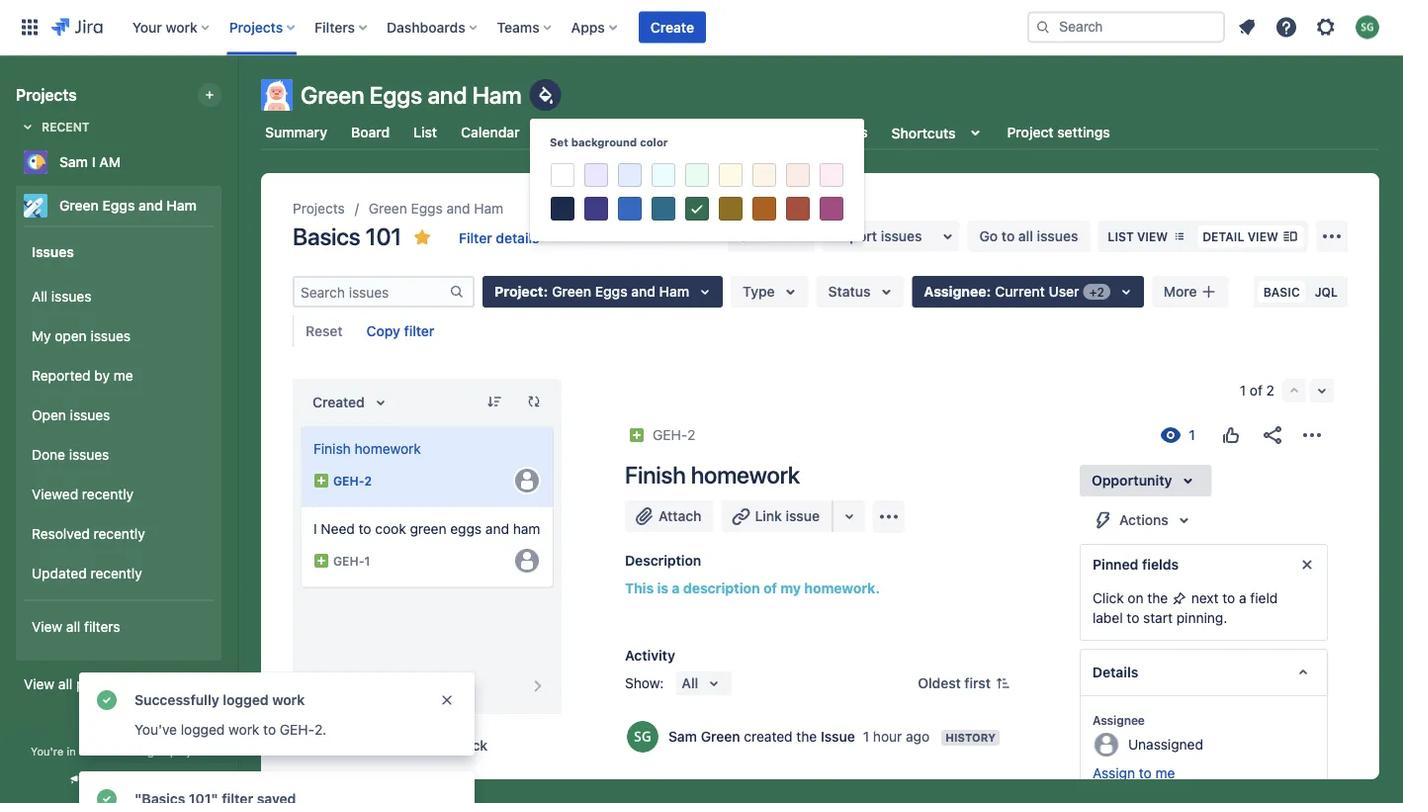 Task type: describe. For each thing, give the bounding box(es) containing it.
: for project
[[544, 283, 548, 300]]

geh- left copy link to issue icon
[[653, 427, 688, 443]]

successfully
[[135, 692, 219, 708]]

1 vertical spatial the
[[797, 729, 817, 745]]

yellow image
[[719, 197, 743, 221]]

go
[[980, 228, 998, 244]]

1 vertical spatial finish homework
[[625, 461, 800, 489]]

all for filters
[[66, 619, 80, 635]]

you've
[[135, 722, 177, 738]]

sam i am link
[[16, 142, 214, 182]]

filters
[[84, 619, 120, 635]]

white radio
[[548, 160, 578, 190]]

assignee : current user +2
[[924, 283, 1105, 300]]

work for you've logged work to geh-2.
[[229, 722, 260, 738]]

sam for sam green created the issue 1 hour ago
[[669, 729, 697, 745]]

issues for open issues
[[70, 407, 110, 423]]

view for list view
[[1138, 230, 1169, 243]]

ham up calendar
[[473, 81, 522, 109]]

shortcuts button
[[888, 115, 992, 150]]

vote options: no one has voted for this issue yet. image
[[1220, 423, 1243, 447]]

resolved recently
[[32, 526, 145, 542]]

sam i am
[[59, 154, 121, 170]]

yellow radio
[[716, 194, 746, 224]]

a for team-
[[79, 745, 85, 758]]

current
[[995, 283, 1045, 300]]

Search issues text field
[[295, 278, 449, 306]]

issues right "open"
[[91, 328, 131, 344]]

1 vertical spatial geh-2
[[333, 474, 372, 488]]

all for all issues
[[32, 288, 48, 305]]

more
[[1164, 283, 1198, 300]]

2 horizontal spatial of
[[1250, 382, 1263, 399]]

viewed recently
[[32, 486, 134, 503]]

forms
[[623, 124, 664, 140]]

0 vertical spatial give feedback button
[[355, 730, 500, 762]]

issues up user
[[1037, 228, 1079, 244]]

view all filters
[[32, 619, 120, 635]]

lead image for need
[[314, 553, 329, 569]]

your
[[132, 19, 162, 35]]

first
[[965, 675, 991, 691]]

type button
[[731, 276, 809, 308]]

light yellow image
[[719, 163, 743, 187]]

reset
[[306, 323, 343, 339]]

white image
[[551, 163, 575, 187]]

orange radio
[[750, 194, 780, 224]]

work inside popup button
[[166, 19, 198, 35]]

updated recently link
[[24, 554, 214, 594]]

homework.
[[805, 580, 880, 597]]

0 vertical spatial all
[[1019, 228, 1034, 244]]

logged for you've
[[181, 722, 225, 738]]

magenta radio
[[817, 194, 847, 224]]

hide message image
[[1296, 553, 1320, 577]]

1 vertical spatial homework
[[691, 461, 800, 489]]

tab list containing issues
[[249, 115, 1392, 150]]

opportunity
[[1092, 472, 1173, 489]]

red image
[[786, 197, 810, 221]]

reported by me
[[32, 368, 133, 384]]

you're
[[31, 745, 64, 758]]

to down click on the
[[1127, 610, 1140, 626]]

create button
[[639, 11, 706, 43]]

light-red radio
[[783, 160, 813, 190]]

a for description
[[672, 580, 680, 597]]

copy filter
[[367, 323, 435, 339]]

appswitcher icon image
[[18, 15, 42, 39]]

my
[[781, 580, 801, 597]]

show:
[[625, 675, 664, 691]]

orange image
[[753, 197, 777, 221]]

apps
[[571, 19, 605, 35]]

green radio
[[683, 194, 712, 225]]

0 vertical spatial feedback
[[427, 737, 488, 754]]

add to starred image
[[216, 150, 239, 174]]

help image
[[1275, 15, 1299, 39]]

2 vertical spatial 1
[[863, 729, 870, 745]]

cook
[[375, 521, 406, 537]]

to right go
[[1002, 228, 1015, 244]]

calendar
[[461, 124, 520, 140]]

all for all
[[682, 675, 699, 691]]

set background color image
[[534, 83, 558, 107]]

issues for all issues
[[51, 288, 91, 305]]

0 vertical spatial issues
[[751, 124, 793, 140]]

1 horizontal spatial i
[[314, 521, 317, 537]]

2 horizontal spatial 1
[[1240, 382, 1247, 399]]

eggs down purple radio
[[595, 283, 628, 300]]

details
[[1093, 664, 1139, 681]]

user
[[1049, 283, 1080, 300]]

view for view all projects
[[24, 676, 55, 692]]

primary element
[[12, 0, 1028, 55]]

purple radio
[[582, 194, 611, 224]]

green down dark option at left
[[552, 283, 592, 300]]

view for view all filters
[[32, 619, 62, 635]]

issue
[[821, 729, 855, 745]]

export issues button
[[823, 221, 960, 252]]

filter details button
[[447, 222, 551, 254]]

open issues
[[32, 407, 110, 423]]

list view
[[1108, 230, 1169, 243]]

1 of 2
[[1240, 382, 1275, 399]]

red radio
[[783, 194, 813, 224]]

reset button
[[294, 316, 355, 347]]

collapse recent projects image
[[16, 115, 40, 138]]

detail view
[[1203, 230, 1279, 243]]

open issues link
[[24, 396, 214, 435]]

projects link
[[293, 197, 345, 221]]

pinned fields
[[1093, 556, 1179, 573]]

actions button
[[1080, 505, 1209, 536]]

recent
[[42, 120, 90, 134]]

logged for successfully
[[223, 692, 269, 708]]

2 up i need to cook green eggs and ham
[[364, 474, 372, 488]]

list for list
[[414, 124, 437, 140]]

dark radio
[[548, 194, 578, 224]]

to left 2.
[[263, 722, 276, 738]]

basic
[[1264, 285, 1301, 299]]

am
[[99, 154, 121, 170]]

team-
[[88, 745, 119, 758]]

copy filter button
[[355, 316, 447, 347]]

lead image for homework
[[314, 473, 329, 489]]

: for assignee
[[987, 283, 992, 300]]

sidebar navigation image
[[216, 79, 259, 119]]

create project image
[[202, 87, 218, 103]]

background
[[571, 136, 637, 149]]

is
[[657, 580, 669, 597]]

teams
[[497, 19, 540, 35]]

group containing all issues
[[24, 271, 214, 599]]

all for projects
[[58, 676, 72, 692]]

order by image
[[369, 391, 393, 414]]

project
[[170, 745, 207, 758]]

details element
[[1080, 649, 1329, 696]]

all issues link
[[24, 277, 214, 317]]

purple image
[[585, 197, 608, 221]]

eggs up "star" 'icon'
[[411, 200, 443, 217]]

shortcuts
[[892, 124, 956, 141]]

activity
[[625, 647, 676, 664]]

geh- down need
[[333, 554, 364, 568]]

go to all issues link
[[968, 221, 1091, 252]]

go to all issues
[[980, 228, 1079, 244]]

banner containing your work
[[0, 0, 1404, 55]]

projects button
[[223, 11, 303, 43]]

and left ham at the left
[[486, 521, 509, 537]]

by
[[94, 368, 110, 384]]

timeline link
[[540, 115, 603, 150]]

light orange image
[[753, 163, 777, 187]]

green
[[410, 521, 447, 537]]

1 horizontal spatial the
[[1148, 590, 1169, 606]]

oldest
[[918, 675, 961, 691]]

give feedback for topmost give feedback button
[[395, 737, 488, 754]]

search image
[[1036, 19, 1052, 35]]

recently for viewed recently
[[82, 486, 134, 503]]

ham down the teal icon
[[659, 283, 690, 300]]

2 up the share image
[[1267, 382, 1275, 399]]

open share dialog image
[[791, 225, 815, 248]]

attach button
[[625, 501, 714, 532]]

teams button
[[491, 11, 560, 43]]

assign to me button
[[1093, 764, 1308, 783]]

import and bulk change issues image
[[1321, 225, 1344, 248]]

to left the cook
[[359, 521, 371, 537]]

green down sam i am
[[59, 197, 99, 214]]

filter
[[459, 229, 492, 246]]

issue
[[786, 508, 820, 524]]

add app image
[[877, 505, 901, 529]]

ham up the filter details
[[474, 200, 504, 217]]

filters button
[[309, 11, 375, 43]]

your work button
[[126, 11, 217, 43]]

eggs
[[450, 521, 482, 537]]

refresh image
[[526, 394, 542, 410]]

filter details
[[459, 229, 540, 246]]

and up list link
[[428, 81, 467, 109]]

recently for resolved recently
[[94, 526, 145, 542]]

2 success image from the top
[[95, 787, 119, 803]]

teal radio
[[649, 194, 679, 224]]

2 right 1- on the bottom left
[[444, 678, 452, 694]]

filters
[[315, 19, 355, 35]]

0 vertical spatial finish
[[314, 441, 351, 457]]

link web pages and more image
[[838, 505, 862, 528]]

sort descending image
[[487, 394, 503, 410]]

2 vertical spatial of
[[427, 678, 440, 694]]

and down sam i am link
[[139, 197, 163, 214]]

addicon image
[[1202, 284, 1217, 300]]

summary
[[265, 124, 327, 140]]

click on the
[[1093, 590, 1172, 606]]

green up '101'
[[369, 200, 407, 217]]

list link
[[410, 115, 441, 150]]

1 horizontal spatial green eggs and ham link
[[369, 197, 504, 221]]

newest first image
[[995, 676, 1011, 691]]



Task type: vqa. For each thing, say whether or not it's contained in the screenshot.
1st view
yes



Task type: locate. For each thing, give the bounding box(es) containing it.
1 group from the top
[[24, 226, 214, 659]]

light purple image
[[585, 163, 608, 187]]

issues right export
[[881, 228, 923, 244]]

lead image left geh-1
[[314, 553, 329, 569]]

view down updated
[[32, 619, 62, 635]]

need
[[321, 521, 355, 537]]

give feedback down you're in a team-managed project
[[88, 773, 169, 787]]

the
[[1148, 590, 1169, 606], [797, 729, 817, 745]]

0 vertical spatial give
[[395, 737, 423, 754]]

issues up all issues
[[32, 243, 74, 259]]

project down details
[[495, 283, 544, 300]]

recently
[[82, 486, 134, 503], [94, 526, 145, 542], [91, 565, 142, 582]]

all inside 'all issues' link
[[32, 288, 48, 305]]

ham left add to starred icon
[[167, 197, 197, 214]]

1 horizontal spatial issues
[[751, 124, 793, 140]]

assignee down open export issues dropdown image at the top of page
[[924, 283, 987, 300]]

jira image
[[51, 15, 103, 39], [51, 15, 103, 39]]

1 vertical spatial of
[[764, 580, 777, 597]]

view right detail
[[1248, 230, 1279, 243]]

geh-2
[[653, 427, 696, 443], [333, 474, 372, 488]]

banner
[[0, 0, 1404, 55]]

to inside button
[[1139, 765, 1152, 781]]

1 vertical spatial project
[[495, 283, 544, 300]]

me for assign to me
[[1156, 765, 1176, 781]]

dismiss image
[[439, 692, 455, 708]]

project
[[1008, 124, 1054, 140], [495, 283, 544, 300]]

issues for export issues
[[881, 228, 923, 244]]

open
[[32, 407, 66, 423]]

0 vertical spatial list
[[414, 124, 437, 140]]

2 view from the left
[[1248, 230, 1279, 243]]

0 vertical spatial lead image
[[629, 427, 645, 443]]

of left 'my'
[[764, 580, 777, 597]]

hour
[[873, 729, 903, 745]]

give feedback down dismiss image at the bottom left of page
[[395, 737, 488, 754]]

0 horizontal spatial give feedback button
[[56, 764, 181, 796]]

pages
[[688, 124, 728, 140]]

calendar link
[[457, 115, 524, 150]]

attach
[[659, 508, 702, 524]]

1 vertical spatial me
[[1156, 765, 1176, 781]]

0 vertical spatial sam
[[59, 154, 88, 170]]

: left current
[[987, 283, 992, 300]]

0 horizontal spatial issues
[[32, 243, 74, 259]]

give
[[395, 737, 423, 754], [88, 773, 113, 787]]

0 vertical spatial finish homework
[[314, 441, 421, 457]]

2 group from the top
[[24, 271, 214, 599]]

project for project settings
[[1008, 124, 1054, 140]]

give feedback button down dismiss image at the bottom left of page
[[355, 730, 500, 762]]

1 view from the left
[[1138, 230, 1169, 243]]

0 vertical spatial recently
[[82, 486, 134, 503]]

1 horizontal spatial finish
[[625, 461, 686, 489]]

1 success image from the top
[[95, 689, 119, 712]]

0 vertical spatial of
[[1250, 382, 1263, 399]]

on
[[1128, 590, 1144, 606]]

1 horizontal spatial of
[[764, 580, 777, 597]]

projects up 'sidebar navigation' icon
[[229, 19, 283, 35]]

light-green radio
[[683, 160, 712, 190]]

start
[[1144, 610, 1173, 626]]

copy
[[367, 323, 401, 339]]

i need to cook green eggs and ham
[[314, 521, 541, 537]]

all
[[32, 288, 48, 305], [682, 675, 699, 691]]

green eggs and ham up "star" 'icon'
[[369, 200, 504, 217]]

history
[[946, 732, 996, 744]]

the left issue
[[797, 729, 817, 745]]

1
[[1240, 382, 1247, 399], [364, 554, 370, 568], [863, 729, 870, 745]]

timeline
[[544, 124, 599, 140]]

0 vertical spatial homework
[[355, 441, 421, 457]]

1 down i need to cook green eggs and ham
[[364, 554, 370, 568]]

1 vertical spatial give feedback button
[[56, 764, 181, 796]]

summary link
[[261, 115, 331, 150]]

homework
[[355, 441, 421, 457], [691, 461, 800, 489]]

recently down done issues link
[[82, 486, 134, 503]]

1 vertical spatial logged
[[181, 722, 225, 738]]

star image
[[411, 226, 434, 249]]

0 vertical spatial 1
[[1240, 382, 1247, 399]]

green eggs and ham down sam i am link
[[59, 197, 197, 214]]

Search field
[[1028, 11, 1226, 43]]

green eggs and ham link up "star" 'icon'
[[369, 197, 504, 221]]

finish down created
[[314, 441, 351, 457]]

0 horizontal spatial i
[[92, 154, 96, 170]]

success image
[[95, 689, 119, 712], [95, 787, 119, 803]]

dark image
[[551, 197, 575, 221]]

2 horizontal spatial a
[[1240, 590, 1247, 606]]

me right the by
[[114, 368, 133, 384]]

projects for projects link
[[293, 200, 345, 217]]

0 horizontal spatial geh-2
[[333, 474, 372, 488]]

0 horizontal spatial give
[[88, 773, 113, 787]]

0 horizontal spatial 1
[[364, 554, 370, 568]]

1 horizontal spatial feedback
[[427, 737, 488, 754]]

projects up basics
[[293, 200, 345, 217]]

open
[[55, 328, 87, 344]]

all inside all popup button
[[682, 675, 699, 691]]

lead image
[[629, 427, 645, 443], [314, 473, 329, 489], [314, 553, 329, 569]]

give feedback button down you're in a team-managed project
[[56, 764, 181, 796]]

issues for done issues
[[69, 447, 109, 463]]

light red image
[[786, 163, 810, 187]]

light-magenta radio
[[817, 160, 847, 190]]

work for successfully logged work
[[272, 692, 305, 708]]

1 horizontal spatial sam
[[669, 729, 697, 745]]

geh- up need
[[333, 474, 364, 488]]

actions image
[[1301, 423, 1325, 447]]

set background color
[[550, 136, 668, 149]]

1-2 of 2
[[403, 678, 452, 694]]

updated recently
[[32, 565, 142, 582]]

i left the am
[[92, 154, 96, 170]]

this
[[625, 580, 654, 597]]

of right 1- on the bottom left
[[427, 678, 440, 694]]

0 horizontal spatial me
[[114, 368, 133, 384]]

0 vertical spatial project
[[1008, 124, 1054, 140]]

a right the is
[[672, 580, 680, 597]]

success image down team-
[[95, 787, 119, 803]]

i inside sam i am link
[[92, 154, 96, 170]]

board link
[[347, 115, 394, 150]]

view left projects
[[24, 676, 55, 692]]

issues
[[751, 124, 793, 140], [32, 243, 74, 259]]

0 horizontal spatial all
[[32, 288, 48, 305]]

1 horizontal spatial give
[[395, 737, 423, 754]]

next to a field label to start pinning.
[[1093, 590, 1278, 626]]

all right show:
[[682, 675, 699, 691]]

0 horizontal spatial homework
[[355, 441, 421, 457]]

issues
[[881, 228, 923, 244], [1037, 228, 1079, 244], [51, 288, 91, 305], [91, 328, 131, 344], [70, 407, 110, 423], [69, 447, 109, 463]]

project : green eggs and ham
[[495, 283, 690, 300]]

eggs down sam i am link
[[102, 197, 135, 214]]

a
[[672, 580, 680, 597], [1240, 590, 1247, 606], [79, 745, 85, 758]]

issues up "open"
[[51, 288, 91, 305]]

+2
[[1090, 285, 1105, 299]]

0 vertical spatial me
[[114, 368, 133, 384]]

work right your on the left
[[166, 19, 198, 35]]

1 horizontal spatial a
[[672, 580, 680, 597]]

projects
[[76, 676, 128, 692]]

magenta image
[[820, 197, 844, 221]]

1 horizontal spatial give feedback button
[[355, 730, 500, 762]]

green image
[[687, 198, 708, 222]]

to right the next
[[1223, 590, 1236, 606]]

recently down viewed recently link
[[94, 526, 145, 542]]

list for list view
[[1108, 230, 1134, 243]]

the up start
[[1148, 590, 1169, 606]]

blue radio
[[615, 194, 645, 224]]

0 vertical spatial success image
[[95, 689, 119, 712]]

assign
[[1093, 765, 1136, 781]]

0 vertical spatial projects
[[229, 19, 283, 35]]

light-yellow radio
[[716, 160, 746, 190]]

geh-2 up attach
[[653, 427, 696, 443]]

1 vertical spatial finish
[[625, 461, 686, 489]]

project for project : green eggs and ham
[[495, 283, 544, 300]]

blue image
[[618, 197, 642, 221]]

project left settings
[[1008, 124, 1054, 140]]

project settings link
[[1004, 115, 1115, 150]]

projects inside dropdown button
[[229, 19, 283, 35]]

geh-2 link
[[653, 423, 696, 447]]

reported
[[32, 368, 91, 384]]

2 vertical spatial recently
[[91, 565, 142, 582]]

1 horizontal spatial 1
[[863, 729, 870, 745]]

0 vertical spatial work
[[166, 19, 198, 35]]

0 horizontal spatial the
[[797, 729, 817, 745]]

0 horizontal spatial sam
[[59, 154, 88, 170]]

light blue image
[[618, 163, 642, 187]]

projects for projects dropdown button
[[229, 19, 283, 35]]

1 vertical spatial 1
[[364, 554, 370, 568]]

1 vertical spatial give feedback
[[88, 773, 169, 787]]

reported by me link
[[24, 356, 214, 396]]

light-blue radio
[[615, 160, 645, 190]]

2 up attach
[[688, 427, 696, 443]]

0 horizontal spatial finish homework
[[314, 441, 421, 457]]

work down successfully logged work on the bottom left
[[229, 722, 260, 738]]

all left filters
[[66, 619, 80, 635]]

assignee for assignee : current user +2
[[924, 283, 987, 300]]

view all filters link
[[24, 607, 214, 647]]

done issues
[[32, 447, 109, 463]]

0 horizontal spatial green eggs and ham link
[[16, 186, 214, 226]]

label
[[1093, 610, 1123, 626]]

1 horizontal spatial list
[[1108, 230, 1134, 243]]

2 horizontal spatial projects
[[293, 200, 345, 217]]

all left projects
[[58, 676, 72, 692]]

all
[[1019, 228, 1034, 244], [66, 619, 80, 635], [58, 676, 72, 692]]

2 left dismiss image at the bottom left of page
[[415, 678, 423, 694]]

a left field
[[1240, 590, 1247, 606]]

me
[[114, 368, 133, 384], [1156, 765, 1176, 781]]

list inside tab list
[[414, 124, 437, 140]]

me inside button
[[1156, 765, 1176, 781]]

description
[[683, 580, 760, 597]]

successfully logged work
[[135, 692, 305, 708]]

green
[[301, 81, 365, 109], [59, 197, 99, 214], [369, 200, 407, 217], [552, 283, 592, 300], [701, 729, 741, 745]]

2 : from the left
[[987, 283, 992, 300]]

recently for updated recently
[[91, 565, 142, 582]]

green up the summary
[[301, 81, 365, 109]]

light-teal radio
[[649, 160, 679, 190]]

resolved
[[32, 526, 90, 542]]

apps button
[[566, 11, 625, 43]]

view up more
[[1138, 230, 1169, 243]]

give down 1- on the bottom left
[[395, 737, 423, 754]]

finish up attach button
[[625, 461, 686, 489]]

light-purple radio
[[582, 160, 611, 190]]

recently down resolved recently link
[[91, 565, 142, 582]]

view
[[32, 619, 62, 635], [24, 676, 55, 692]]

a for field
[[1240, 590, 1247, 606]]

logged up project
[[181, 722, 225, 738]]

board
[[351, 124, 390, 140]]

issues up light orange image
[[751, 124, 793, 140]]

detail
[[1203, 230, 1245, 243]]

1 left hour
[[863, 729, 870, 745]]

sam for sam i am
[[59, 154, 88, 170]]

lead image left geh-2 link at the left bottom
[[629, 427, 645, 443]]

0 vertical spatial i
[[92, 154, 96, 170]]

tab list
[[249, 115, 1392, 150]]

light teal image
[[652, 163, 676, 187]]

0 vertical spatial the
[[1148, 590, 1169, 606]]

0 horizontal spatial a
[[79, 745, 85, 758]]

link
[[755, 508, 782, 524]]

0 horizontal spatial of
[[427, 678, 440, 694]]

type
[[743, 283, 775, 300]]

0 horizontal spatial project
[[495, 283, 544, 300]]

1 vertical spatial all
[[682, 675, 699, 691]]

issues up viewed recently
[[69, 447, 109, 463]]

resolved recently link
[[24, 514, 214, 554]]

0 horizontal spatial :
[[544, 283, 548, 300]]

sam inside sam i am link
[[59, 154, 88, 170]]

field
[[1251, 590, 1278, 606]]

: down filter details popup button
[[544, 283, 548, 300]]

2
[[1267, 382, 1275, 399], [688, 427, 696, 443], [364, 474, 372, 488], [415, 678, 423, 694], [444, 678, 452, 694]]

i left need
[[314, 521, 317, 537]]

feedback
[[427, 737, 488, 754], [116, 773, 169, 787]]

all right go
[[1019, 228, 1034, 244]]

0 horizontal spatial feedback
[[116, 773, 169, 787]]

opportunity button
[[1080, 465, 1212, 497]]

open export issues dropdown image
[[936, 225, 960, 248]]

and down blue icon
[[631, 283, 656, 300]]

add to starred image
[[216, 194, 239, 218]]

0 vertical spatial logged
[[223, 692, 269, 708]]

1 vertical spatial view
[[24, 676, 55, 692]]

0 horizontal spatial assignee
[[924, 283, 987, 300]]

assignee for assignee
[[1093, 713, 1145, 727]]

notifications image
[[1236, 15, 1259, 39]]

sam left the am
[[59, 154, 88, 170]]

1 horizontal spatial give feedback
[[395, 737, 488, 754]]

green left created
[[701, 729, 741, 745]]

project settings
[[1008, 124, 1111, 140]]

my
[[32, 328, 51, 344]]

your profile and settings image
[[1356, 15, 1380, 39]]

0 horizontal spatial view
[[1138, 230, 1169, 243]]

1 vertical spatial issues
[[32, 243, 74, 259]]

view for detail view
[[1248, 230, 1279, 243]]

1 horizontal spatial :
[[987, 283, 992, 300]]

and up filter
[[447, 200, 470, 217]]

projects
[[229, 19, 283, 35], [16, 86, 77, 104], [293, 200, 345, 217]]

1 vertical spatial lead image
[[314, 473, 329, 489]]

actions
[[1120, 512, 1169, 528]]

1 up the vote options: no one has voted for this issue yet. image
[[1240, 382, 1247, 399]]

geh- down successfully logged work on the bottom left
[[280, 722, 315, 738]]

2 horizontal spatial work
[[272, 692, 305, 708]]

1 vertical spatial recently
[[94, 526, 145, 542]]

export
[[835, 228, 878, 244]]

finish homework
[[314, 441, 421, 457], [625, 461, 800, 489]]

1 horizontal spatial work
[[229, 722, 260, 738]]

1 vertical spatial projects
[[16, 86, 77, 104]]

0 horizontal spatial finish
[[314, 441, 351, 457]]

in
[[67, 745, 76, 758]]

1 vertical spatial success image
[[95, 787, 119, 803]]

1 vertical spatial i
[[314, 521, 317, 537]]

green eggs and ham
[[301, 81, 522, 109], [59, 197, 197, 214], [369, 200, 504, 217]]

next
[[1192, 590, 1219, 606]]

2 vertical spatial projects
[[293, 200, 345, 217]]

1 horizontal spatial geh-2
[[653, 427, 696, 443]]

1 horizontal spatial me
[[1156, 765, 1176, 781]]

0 vertical spatial all
[[32, 288, 48, 305]]

1 horizontal spatial assignee
[[1093, 713, 1145, 727]]

1 vertical spatial give
[[88, 773, 113, 787]]

a inside next to a field label to start pinning.
[[1240, 590, 1247, 606]]

pages link
[[684, 115, 732, 150]]

copy link to issue image
[[692, 426, 708, 442]]

light-orange radio
[[750, 160, 780, 190]]

view all projects
[[24, 676, 128, 692]]

0 horizontal spatial list
[[414, 124, 437, 140]]

finish homework down copy link to issue icon
[[625, 461, 800, 489]]

share image
[[1261, 423, 1285, 447]]

1 vertical spatial assignee
[[1093, 713, 1145, 727]]

a right in
[[79, 745, 85, 758]]

of up the share image
[[1250, 382, 1263, 399]]

group containing issues
[[24, 226, 214, 659]]

give feedback for bottommost give feedback button
[[88, 773, 169, 787]]

projects up collapse recent projects icon
[[16, 86, 77, 104]]

0 vertical spatial assignee
[[924, 283, 987, 300]]

assignee
[[924, 283, 987, 300], [1093, 713, 1145, 727]]

eggs up board at the top left of the page
[[370, 81, 423, 109]]

0 horizontal spatial projects
[[16, 86, 77, 104]]

2.
[[315, 722, 327, 738]]

sam down all popup button
[[669, 729, 697, 745]]

me down unassigned at the bottom right
[[1156, 765, 1176, 781]]

2 vertical spatial work
[[229, 722, 260, 738]]

1-
[[403, 678, 415, 694]]

dashboards button
[[381, 11, 485, 43]]

green eggs and ham link
[[16, 186, 214, 226], [369, 197, 504, 221]]

click
[[1093, 590, 1124, 606]]

group
[[24, 226, 214, 659], [24, 271, 214, 599]]

share button
[[727, 221, 815, 252]]

me for reported by me
[[114, 368, 133, 384]]

green eggs and ham link down sam i am link
[[16, 186, 214, 226]]

green eggs and ham up list link
[[301, 81, 522, 109]]

settings image
[[1315, 15, 1338, 39]]

work
[[166, 19, 198, 35], [272, 692, 305, 708], [229, 722, 260, 738]]

homework up link
[[691, 461, 800, 489]]

0 horizontal spatial give feedback
[[88, 773, 169, 787]]

1 vertical spatial feedback
[[116, 773, 169, 787]]

1 : from the left
[[544, 283, 548, 300]]

feedback down dismiss image at the bottom left of page
[[427, 737, 488, 754]]

light magenta image
[[820, 163, 844, 187]]

1 vertical spatial all
[[66, 619, 80, 635]]

all inside group
[[66, 619, 80, 635]]

1 horizontal spatial finish homework
[[625, 461, 800, 489]]

geh-2 up need
[[333, 474, 372, 488]]

1 vertical spatial sam
[[669, 729, 697, 745]]

give down team-
[[88, 773, 113, 787]]

1 horizontal spatial projects
[[229, 19, 283, 35]]

logged up you've logged work to geh-2.
[[223, 692, 269, 708]]

assignee pin to top. only you can see pinned fields. image
[[1149, 712, 1165, 728]]

share
[[739, 228, 777, 244]]

all up my
[[32, 288, 48, 305]]

teal image
[[652, 197, 676, 221]]

2 vertical spatial lead image
[[314, 553, 329, 569]]

0 vertical spatial view
[[32, 619, 62, 635]]

link issue
[[755, 508, 820, 524]]

all button
[[676, 672, 732, 695]]

you've logged work to geh-2.
[[135, 722, 327, 738]]

finish
[[314, 441, 351, 457], [625, 461, 686, 489]]

work up you've logged work to geh-2.
[[272, 692, 305, 708]]

issues inside button
[[881, 228, 923, 244]]

basics 101
[[293, 223, 402, 250]]

success image up team-
[[95, 689, 119, 712]]

0 horizontal spatial work
[[166, 19, 198, 35]]

assignee left assignee pin to top. only you can see pinned fields. icon
[[1093, 713, 1145, 727]]

light green image
[[686, 163, 709, 187]]

lead image up need
[[314, 473, 329, 489]]

0 vertical spatial geh-2
[[653, 427, 696, 443]]



